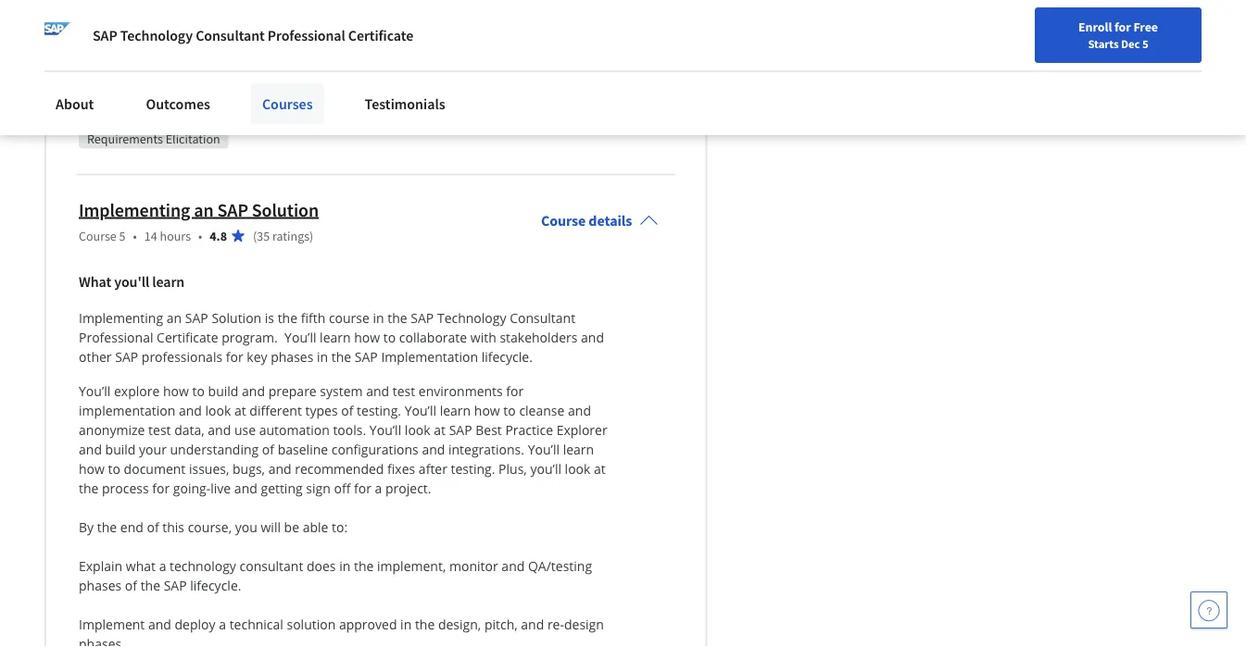 Task type: locate. For each thing, give the bounding box(es) containing it.
at up 'after'
[[434, 421, 446, 438]]

1 horizontal spatial test
[[393, 382, 415, 400]]

implementing inside implementing an sap solution is the fifth course in the sap technology consultant professional certificate program.  you'll learn how to collaborate with stakeholders and other sap professionals for key phases in the sap implementation lifecycle.
[[79, 309, 163, 326]]

0 vertical spatial implementing
[[79, 198, 190, 221]]

configurations
[[331, 440, 419, 458]]

5 right dec
[[1142, 36, 1148, 51]]

2 implementing from the top
[[79, 309, 163, 326]]

0 horizontal spatial course
[[79, 227, 117, 244]]

course
[[541, 211, 586, 230], [79, 227, 117, 244]]

course left details
[[541, 211, 586, 230]]

0 horizontal spatial at
[[234, 401, 246, 419]]

( 35 ratings )
[[253, 227, 313, 244]]

the down what
[[140, 577, 160, 594]]

to:
[[332, 518, 348, 536]]

how inside implementing an sap solution is the fifth course in the sap technology consultant professional certificate program.  you'll learn how to collaborate with stakeholders and other sap professionals for key phases in the sap implementation lifecycle.
[[354, 328, 380, 346]]

a right what
[[159, 557, 166, 575]]

1 vertical spatial a
[[159, 557, 166, 575]]

1 horizontal spatial a
[[219, 615, 226, 633]]

baseline
[[278, 440, 328, 458]]

1 horizontal spatial consultant
[[510, 309, 575, 326]]

a
[[375, 479, 382, 497], [159, 557, 166, 575], [219, 615, 226, 633]]

0 horizontal spatial an
[[167, 309, 182, 326]]

0 vertical spatial build
[[208, 382, 238, 400]]

certificate up testimonials
[[348, 26, 413, 44]]

consultant up planning
[[196, 26, 265, 44]]

sap
[[93, 26, 117, 44], [217, 198, 248, 221], [185, 309, 208, 326], [411, 309, 434, 326], [115, 348, 138, 365], [355, 348, 378, 365], [449, 421, 472, 438], [164, 577, 187, 594]]

sap up "system"
[[355, 348, 378, 365]]

implementing an sap solution link
[[79, 198, 319, 221]]

1 vertical spatial lifecycle.
[[190, 577, 241, 594]]

in right does
[[339, 557, 350, 575]]

professional up courses
[[268, 26, 345, 44]]

consultant
[[196, 26, 265, 44], [510, 309, 575, 326]]

an inside implementing an sap solution is the fifth course in the sap technology consultant professional certificate program.  you'll learn how to collaborate with stakeholders and other sap professionals for key phases in the sap implementation lifecycle.
[[167, 309, 182, 326]]

learn down hours
[[152, 273, 185, 291]]

implementing
[[79, 198, 190, 221], [79, 309, 163, 326]]

0 vertical spatial at
[[234, 401, 246, 419]]

1 horizontal spatial technology
[[437, 309, 506, 326]]

how down course
[[354, 328, 380, 346]]

prepare
[[268, 382, 317, 400]]

testing. down integrations.
[[451, 460, 495, 477]]

lifecycle. inside you'll explore how to build and prepare system and test environments for implementation and look at different types of testing. you'll learn how to cleanse and anonymize test data, and use automation tools. you'll look at sap best practice explorer and build your understanding of baseline configurations and integrations. you'll learn how to document issues, bugs, and recommended fixes after testing. plus, you'll look at the process for going-live and getting sign off for a project. by the end of this course, you will be able to: explain what a technology consultant does in the implement, monitor and qa/testing phases of the sap lifecycle. implement and deploy a technical solution approved in the design, pitch, and re-desi
[[190, 577, 241, 594]]

consultant up stakeholders
[[510, 309, 575, 326]]

test up your
[[148, 421, 171, 438]]

1 horizontal spatial 5
[[1142, 36, 1148, 51]]

phases down explain
[[79, 577, 122, 594]]

in right course
[[373, 309, 384, 326]]

technology
[[120, 26, 193, 44], [437, 309, 506, 326]]

solution up program.
[[212, 309, 261, 326]]

technology up with
[[437, 309, 506, 326]]

0 vertical spatial an
[[194, 198, 214, 221]]

0 horizontal spatial consultant
[[196, 26, 265, 44]]

solution
[[287, 615, 336, 633]]

your
[[139, 440, 167, 458]]

of up tools.
[[341, 401, 353, 419]]

and down bugs,
[[234, 479, 257, 497]]

lifecycle. down with
[[481, 348, 533, 365]]

to down professionals
[[192, 382, 205, 400]]

sap up 4.8
[[217, 198, 248, 221]]

does
[[307, 557, 336, 575]]

you'll right what
[[114, 273, 149, 291]]

implement,
[[377, 557, 446, 575]]

solution for implementing an sap solution is the fifth course in the sap technology consultant professional certificate program.  you'll learn how to collaborate with stakeholders and other sap professionals for key phases in the sap implementation lifecycle.
[[212, 309, 261, 326]]

phases inside implementing an sap solution is the fifth course in the sap technology consultant professional certificate program.  you'll learn how to collaborate with stakeholders and other sap professionals for key phases in the sap implementation lifecycle.
[[271, 348, 313, 365]]

1 vertical spatial professional
[[79, 328, 153, 346]]

tools.
[[333, 421, 366, 438]]

to left collaborate
[[383, 328, 396, 346]]

0 horizontal spatial •
[[133, 227, 137, 244]]

bugs,
[[233, 460, 265, 477]]

0 horizontal spatial technology
[[120, 26, 193, 44]]

1 vertical spatial consultant
[[510, 309, 575, 326]]

0 vertical spatial solution
[[252, 198, 319, 221]]

1 vertical spatial implementing
[[79, 309, 163, 326]]

2 vertical spatial look
[[565, 460, 591, 477]]

stakeholders
[[500, 328, 578, 346]]

at down the explorer
[[594, 460, 606, 477]]

0 horizontal spatial lifecycle.
[[190, 577, 241, 594]]

0 vertical spatial phases
[[271, 348, 313, 365]]

automation
[[259, 421, 330, 438]]

0 vertical spatial 5
[[1142, 36, 1148, 51]]

and right monitor
[[502, 557, 525, 575]]

at up use
[[234, 401, 246, 419]]

sap technology consultant  professional certificate
[[93, 26, 413, 44]]

learn inside implementing an sap solution is the fifth course in the sap technology consultant professional certificate program.  you'll learn how to collaborate with stakeholders and other sap professionals for key phases in the sap implementation lifecycle.
[[320, 328, 351, 346]]

types
[[305, 401, 338, 419]]

0 vertical spatial professional
[[268, 26, 345, 44]]

1 horizontal spatial an
[[194, 198, 214, 221]]

lifecycle. down technology
[[190, 577, 241, 594]]

2 horizontal spatial at
[[594, 460, 606, 477]]

look right you'll
[[565, 460, 591, 477]]

1 vertical spatial solution
[[212, 309, 261, 326]]

for up dec
[[1114, 19, 1131, 35]]

1 vertical spatial technology
[[437, 309, 506, 326]]

0 vertical spatial lifecycle.
[[481, 348, 533, 365]]

build down anonymize
[[105, 440, 136, 458]]

look
[[205, 401, 231, 419], [405, 421, 430, 438], [565, 460, 591, 477]]

a right deploy
[[219, 615, 226, 633]]

build
[[208, 382, 238, 400], [105, 440, 136, 458]]

phases inside you'll explore how to build and prepare system and test environments for implementation and look at different types of testing. you'll learn how to cleanse and anonymize test data, and use automation tools. you'll look at sap best practice explorer and build your understanding of baseline configurations and integrations. you'll learn how to document issues, bugs, and recommended fixes after testing. plus, you'll look at the process for going-live and getting sign off for a project. by the end of this course, you will be able to: explain what a technology consultant does in the implement, monitor and qa/testing phases of the sap lifecycle. implement and deploy a technical solution approved in the design, pitch, and re-desi
[[79, 577, 122, 594]]

design,
[[438, 615, 481, 633]]

0 horizontal spatial 5
[[119, 227, 126, 244]]

1 implementing from the top
[[79, 198, 190, 221]]

sap up collaborate
[[411, 309, 434, 326]]

certificate up professionals
[[157, 328, 218, 346]]

document
[[124, 460, 186, 477]]

for right off
[[354, 479, 371, 497]]

implementing down what you'll learn
[[79, 309, 163, 326]]

the right by
[[97, 518, 117, 536]]

you
[[235, 518, 257, 536]]

1 horizontal spatial look
[[405, 421, 430, 438]]

1 vertical spatial build
[[105, 440, 136, 458]]

1 vertical spatial an
[[167, 309, 182, 326]]

gain
[[153, 58, 180, 76]]

0 horizontal spatial look
[[205, 401, 231, 419]]

14
[[144, 227, 157, 244]]

•
[[133, 227, 137, 244], [198, 227, 202, 244]]

1 horizontal spatial testing.
[[451, 460, 495, 477]]

professional up other
[[79, 328, 153, 346]]

and
[[279, 95, 300, 111], [581, 328, 604, 346], [242, 382, 265, 400], [366, 382, 389, 400], [179, 401, 202, 419], [568, 401, 591, 419], [208, 421, 231, 438], [79, 440, 102, 458], [422, 440, 445, 458], [268, 460, 291, 477], [234, 479, 257, 497], [502, 557, 525, 575], [148, 615, 171, 633], [521, 615, 544, 633]]

implementing for implementing an sap solution
[[79, 198, 190, 221]]

process
[[102, 479, 149, 497]]

for left key at the left bottom of page
[[226, 348, 243, 365]]

5 left the 14
[[119, 227, 126, 244]]

best
[[475, 421, 502, 438]]

with
[[470, 328, 496, 346]]

look up 'understanding'
[[205, 401, 231, 419]]

0 vertical spatial technology
[[120, 26, 193, 44]]

sap up professionals
[[185, 309, 208, 326]]

you'll up you'll
[[528, 440, 560, 458]]

by
[[79, 518, 94, 536]]

how up best
[[474, 401, 500, 419]]

1 vertical spatial test
[[148, 421, 171, 438]]

1 vertical spatial you'll
[[114, 273, 149, 291]]

2 horizontal spatial look
[[565, 460, 591, 477]]

the left design,
[[415, 615, 435, 633]]

0 horizontal spatial a
[[159, 557, 166, 575]]

• left 4.8
[[198, 227, 202, 244]]

an up 4.8
[[194, 198, 214, 221]]

and up the explorer
[[568, 401, 591, 419]]

1 horizontal spatial course
[[541, 211, 586, 230]]

professional inside implementing an sap solution is the fifth course in the sap technology consultant professional certificate program.  you'll learn how to collaborate with stakeholders and other sap professionals for key phases in the sap implementation lifecycle.
[[79, 328, 153, 346]]

build up use
[[208, 382, 238, 400]]

and right "system"
[[366, 382, 389, 400]]

None search field
[[264, 12, 486, 49]]

pitch,
[[484, 615, 518, 633]]

consultant inside implementing an sap solution is the fifth course in the sap technology consultant professional certificate program.  you'll learn how to collaborate with stakeholders and other sap professionals for key phases in the sap implementation lifecycle.
[[510, 309, 575, 326]]

you'll
[[115, 58, 150, 76], [114, 273, 149, 291]]

the right does
[[354, 557, 374, 575]]

menu item
[[910, 19, 1029, 79]]

project.
[[385, 479, 431, 497]]

0 horizontal spatial professional
[[79, 328, 153, 346]]

testing. up tools.
[[357, 401, 401, 419]]

learn down environments
[[440, 401, 471, 419]]

1 • from the left
[[133, 227, 137, 244]]

technology
[[170, 557, 236, 575]]

to up process on the bottom left of page
[[108, 460, 120, 477]]

0 horizontal spatial test
[[148, 421, 171, 438]]

outcomes
[[146, 94, 210, 113]]

1 horizontal spatial build
[[208, 382, 238, 400]]

5 inside enroll for free starts dec 5
[[1142, 36, 1148, 51]]

an
[[194, 198, 214, 221], [167, 309, 182, 326]]

implementation
[[79, 401, 175, 419]]

1 vertical spatial certificate
[[157, 328, 218, 346]]

1 horizontal spatial phases
[[271, 348, 313, 365]]

implementing for implementing an sap solution is the fifth course in the sap technology consultant professional certificate program.  you'll learn how to collaborate with stakeholders and other sap professionals for key phases in the sap implementation lifecycle.
[[79, 309, 163, 326]]

learn down course
[[320, 328, 351, 346]]

1 vertical spatial phases
[[79, 577, 122, 594]]

elicitation
[[166, 130, 220, 147]]

sap down technology
[[164, 577, 187, 594]]

5
[[1142, 36, 1148, 51], [119, 227, 126, 244]]

1 horizontal spatial •
[[198, 227, 202, 244]]

0 horizontal spatial phases
[[79, 577, 122, 594]]

1 vertical spatial at
[[434, 421, 446, 438]]

recommended
[[295, 460, 384, 477]]

qa/testing
[[528, 557, 592, 575]]

0 vertical spatial you'll
[[115, 58, 150, 76]]

fixes
[[387, 460, 415, 477]]

and down anonymize
[[79, 440, 102, 458]]

and up getting
[[268, 460, 291, 477]]

outcomes link
[[135, 83, 221, 124]]

you'll for learn
[[114, 273, 149, 291]]

0 vertical spatial consultant
[[196, 26, 265, 44]]

you'll down the fifth
[[285, 328, 316, 346]]

• left the 14
[[133, 227, 137, 244]]

how
[[354, 328, 380, 346], [163, 382, 189, 400], [474, 401, 500, 419], [79, 460, 105, 477]]

analysis
[[111, 95, 156, 111]]

implementing up the course 5 • 14 hours •
[[79, 198, 190, 221]]

1 vertical spatial 5
[[119, 227, 126, 244]]

you'll down environments
[[405, 401, 436, 419]]

technology up gain
[[120, 26, 193, 44]]

1 horizontal spatial certificate
[[348, 26, 413, 44]]

0 vertical spatial certificate
[[348, 26, 413, 44]]

sap up the skills
[[93, 26, 117, 44]]

sap image
[[44, 22, 70, 48]]

you'll
[[285, 328, 316, 346], [79, 382, 111, 400], [405, 401, 436, 419], [370, 421, 401, 438], [528, 440, 560, 458]]

0 vertical spatial a
[[375, 479, 382, 497]]

what
[[126, 557, 156, 575]]

1 vertical spatial look
[[405, 421, 430, 438]]

you'll left gain
[[115, 58, 150, 76]]

of left this
[[147, 518, 159, 536]]

skills
[[79, 58, 112, 76]]

and right planning
[[279, 95, 300, 111]]

implementation
[[381, 348, 478, 365]]

phases
[[271, 348, 313, 365], [79, 577, 122, 594]]

solution up ( 35 ratings )
[[252, 198, 319, 221]]

for up cleanse
[[506, 382, 524, 400]]

explore
[[114, 382, 160, 400]]

and up 'after'
[[422, 440, 445, 458]]

0 horizontal spatial testing.
[[357, 401, 401, 419]]

a left project. at the left bottom of the page
[[375, 479, 382, 497]]

plus,
[[499, 460, 527, 477]]

help center image
[[1198, 599, 1220, 622]]

course,
[[188, 518, 232, 536]]

1 horizontal spatial at
[[434, 421, 446, 438]]

0 horizontal spatial certificate
[[157, 328, 218, 346]]

1 horizontal spatial lifecycle.
[[481, 348, 533, 365]]

course up what
[[79, 227, 117, 244]]

fifth
[[301, 309, 325, 326]]

planning
[[228, 95, 276, 111]]

0 vertical spatial testing.
[[357, 401, 401, 419]]

2 horizontal spatial a
[[375, 479, 382, 497]]

and right stakeholders
[[581, 328, 604, 346]]

phases up prepare at the left of page
[[271, 348, 313, 365]]

look up 'after'
[[405, 421, 430, 438]]

collaborate
[[399, 328, 467, 346]]

test down implementation
[[393, 382, 415, 400]]

an for implementing an sap solution is the fifth course in the sap technology consultant professional certificate program.  you'll learn how to collaborate with stakeholders and other sap professionals for key phases in the sap implementation lifecycle.
[[167, 309, 182, 326]]

(
[[253, 227, 257, 244]]

an up professionals
[[167, 309, 182, 326]]

you'll explore how to build and prepare system and test environments for implementation and look at different types of testing. you'll learn how to cleanse and anonymize test data, and use automation tools. you'll look at sap best practice explorer and build your understanding of baseline configurations and integrations. you'll learn how to document issues, bugs, and recommended fixes after testing. plus, you'll look at the process for going-live and getting sign off for a project. by the end of this course, you will be able to: explain what a technology consultant does in the implement, monitor and qa/testing phases of the sap lifecycle. implement and deploy a technical solution approved in the design, pitch, and re-desi
[[79, 382, 611, 648]]

solution inside implementing an sap solution is the fifth course in the sap technology consultant professional certificate program.  you'll learn how to collaborate with stakeholders and other sap professionals for key phases in the sap implementation lifecycle.
[[212, 309, 261, 326]]

course inside dropdown button
[[541, 211, 586, 230]]



Task type: vqa. For each thing, say whether or not it's contained in the screenshot.
the top the testing.
yes



Task type: describe. For each thing, give the bounding box(es) containing it.
for down document
[[152, 479, 170, 497]]

2 • from the left
[[198, 227, 202, 244]]

what
[[79, 273, 111, 291]]

implement
[[79, 615, 145, 633]]

the right is
[[278, 309, 297, 326]]

you'll
[[530, 460, 561, 477]]

sap left best
[[449, 421, 472, 438]]

how down professionals
[[163, 382, 189, 400]]

management
[[302, 95, 373, 111]]

and up 'understanding'
[[208, 421, 231, 438]]

dec
[[1121, 36, 1140, 51]]

is
[[265, 309, 274, 326]]

practice
[[505, 421, 553, 438]]

courses
[[262, 94, 313, 113]]

explain
[[79, 557, 122, 575]]

technical
[[229, 615, 283, 633]]

professionals
[[142, 348, 222, 365]]

will
[[261, 518, 281, 536]]

implementing an sap solution is the fifth course in the sap technology consultant professional certificate program.  you'll learn how to collaborate with stakeholders and other sap professionals for key phases in the sap implementation lifecycle.
[[79, 309, 607, 365]]

integrations.
[[448, 440, 524, 458]]

show notifications image
[[1049, 23, 1071, 45]]

in up "system"
[[317, 348, 328, 365]]

0 horizontal spatial build
[[105, 440, 136, 458]]

this
[[162, 518, 184, 536]]

communication
[[405, 95, 492, 111]]

explorer
[[556, 421, 607, 438]]

course
[[329, 309, 370, 326]]

course details
[[541, 211, 632, 230]]

key
[[247, 348, 267, 365]]

enroll
[[1078, 19, 1112, 35]]

you'll up configurations
[[370, 421, 401, 438]]

ratings
[[272, 227, 310, 244]]

you'll for gain
[[115, 58, 150, 76]]

gap analysis
[[87, 95, 156, 111]]

free
[[1133, 19, 1158, 35]]

end
[[120, 518, 143, 536]]

35
[[257, 227, 270, 244]]

2 vertical spatial a
[[219, 615, 226, 633]]

for inside enroll for free starts dec 5
[[1114, 19, 1131, 35]]

implementing an sap solution
[[79, 198, 319, 221]]

starts
[[1088, 36, 1119, 51]]

live
[[211, 479, 231, 497]]

enroll for free starts dec 5
[[1078, 19, 1158, 51]]

deploy
[[175, 615, 215, 633]]

off
[[334, 479, 351, 497]]

courses link
[[251, 83, 324, 124]]

course for course details
[[541, 211, 586, 230]]

of up bugs,
[[262, 440, 274, 458]]

details
[[589, 211, 632, 230]]

sign
[[306, 479, 331, 497]]

use
[[234, 421, 256, 438]]

able
[[303, 518, 328, 536]]

to inside implementing an sap solution is the fifth course in the sap technology consultant professional certificate program.  you'll learn how to collaborate with stakeholders and other sap professionals for key phases in the sap implementation lifecycle.
[[383, 328, 396, 346]]

learn down the explorer
[[563, 440, 594, 458]]

project planning and management
[[187, 95, 373, 111]]

lifecycle. inside implementing an sap solution is the fifth course in the sap technology consultant professional certificate program.  you'll learn how to collaborate with stakeholders and other sap professionals for key phases in the sap implementation lifecycle.
[[481, 348, 533, 365]]

you'll down other
[[79, 382, 111, 400]]

how up process on the bottom left of page
[[79, 460, 105, 477]]

for inside implementing an sap solution is the fifth course in the sap technology consultant professional certificate program.  you'll learn how to collaborate with stakeholders and other sap professionals for key phases in the sap implementation lifecycle.
[[226, 348, 243, 365]]

the up "system"
[[331, 348, 351, 365]]

the up collaborate
[[387, 309, 407, 326]]

issues,
[[189, 460, 229, 477]]

and up different
[[242, 382, 265, 400]]

environments
[[419, 382, 503, 400]]

about link
[[44, 83, 105, 124]]

4.8
[[210, 227, 227, 244]]

coursera image
[[22, 15, 140, 45]]

and up data,
[[179, 401, 202, 419]]

approved
[[339, 615, 397, 633]]

re-
[[547, 615, 564, 633]]

to up practice
[[503, 401, 516, 419]]

1 vertical spatial testing.
[[451, 460, 495, 477]]

course for course 5 • 14 hours •
[[79, 227, 117, 244]]

anonymize
[[79, 421, 145, 438]]

technology inside implementing an sap solution is the fifth course in the sap technology consultant professional certificate program.  you'll learn how to collaborate with stakeholders and other sap professionals for key phases in the sap implementation lifecycle.
[[437, 309, 506, 326]]

sap right other
[[115, 348, 138, 365]]

testimonials
[[365, 94, 445, 113]]

solution for implementing an sap solution
[[252, 198, 319, 221]]

understanding
[[170, 440, 259, 458]]

in right approved
[[400, 615, 412, 633]]

and left re-
[[521, 615, 544, 633]]

0 vertical spatial look
[[205, 401, 231, 419]]

consultant
[[240, 557, 303, 575]]

1 horizontal spatial professional
[[268, 26, 345, 44]]

you'll inside implementing an sap solution is the fifth course in the sap technology consultant professional certificate program.  you'll learn how to collaborate with stakeholders and other sap professionals for key phases in the sap implementation lifecycle.
[[285, 328, 316, 346]]

and inside implementing an sap solution is the fifth course in the sap technology consultant professional certificate program.  you'll learn how to collaborate with stakeholders and other sap professionals for key phases in the sap implementation lifecycle.
[[581, 328, 604, 346]]

the left process on the bottom left of page
[[79, 479, 99, 497]]

course details button
[[526, 186, 673, 256]]

different
[[249, 401, 302, 419]]

data,
[[174, 421, 204, 438]]

program.
[[222, 328, 278, 346]]

of down what
[[125, 577, 137, 594]]

monitor
[[449, 557, 498, 575]]

project
[[187, 95, 226, 111]]

what you'll learn
[[79, 273, 185, 291]]

requirements
[[87, 130, 163, 147]]

2 vertical spatial at
[[594, 460, 606, 477]]

0 vertical spatial test
[[393, 382, 415, 400]]

getting
[[261, 479, 303, 497]]

testimonials link
[[353, 83, 456, 124]]

about
[[56, 94, 94, 113]]

an for implementing an sap solution
[[194, 198, 214, 221]]

going-
[[173, 479, 211, 497]]

certificate inside implementing an sap solution is the fifth course in the sap technology consultant professional certificate program.  you'll learn how to collaborate with stakeholders and other sap professionals for key phases in the sap implementation lifecycle.
[[157, 328, 218, 346]]

system
[[320, 382, 363, 400]]

skills you'll gain
[[79, 58, 180, 76]]

)
[[310, 227, 313, 244]]

and left deploy
[[148, 615, 171, 633]]

gap
[[87, 95, 109, 111]]

course 5 • 14 hours •
[[79, 227, 202, 244]]



